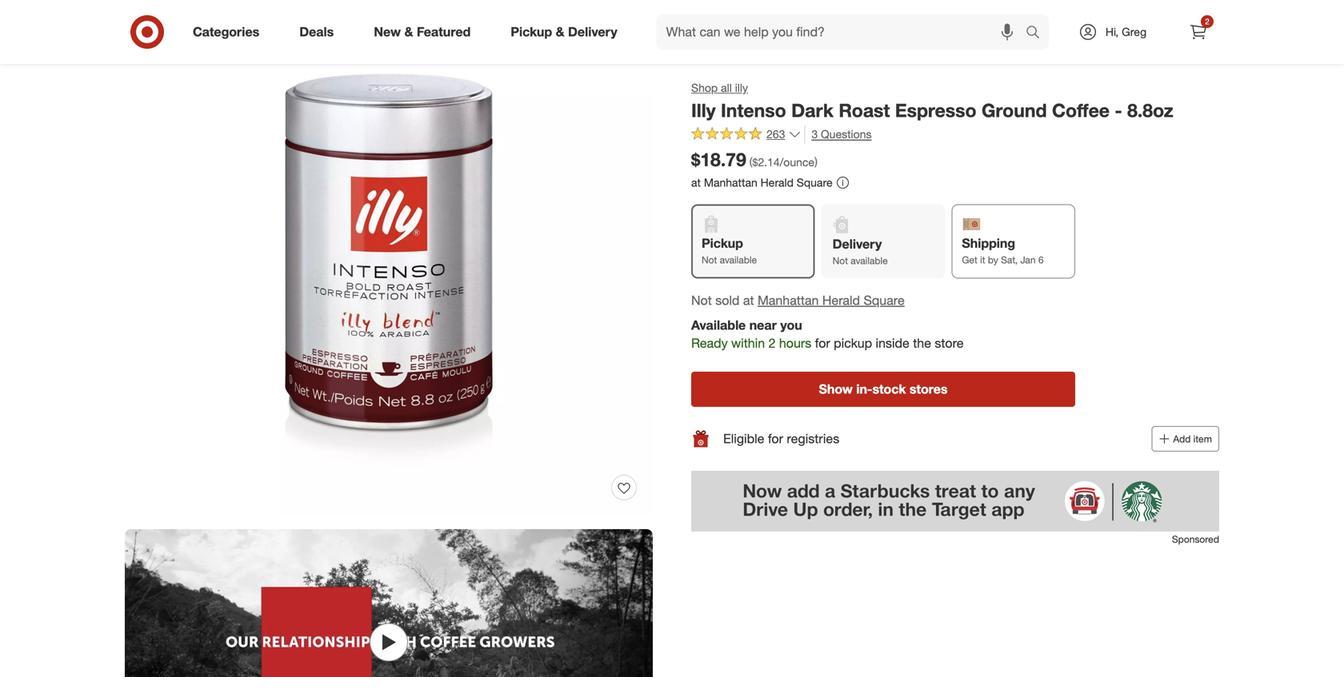 Task type: locate. For each thing, give the bounding box(es) containing it.
sold
[[715, 293, 740, 308]]

0 vertical spatial for
[[815, 336, 830, 351]]

1 horizontal spatial available
[[851, 255, 888, 267]]

not for delivery
[[833, 255, 848, 267]]

pickup not available
[[702, 235, 757, 266]]

1 vertical spatial delivery
[[833, 236, 882, 252]]

delivery not available
[[833, 236, 888, 267]]

hi,
[[1106, 25, 1119, 39]]

show in-stock stores
[[819, 382, 948, 397]]

add item button
[[1152, 426, 1219, 452]]

herald
[[761, 176, 794, 190], [822, 293, 860, 308]]

1 horizontal spatial delivery
[[833, 236, 882, 252]]

add item
[[1173, 433, 1212, 445]]

manhattan down the $18.79
[[704, 176, 758, 190]]

square up inside
[[864, 293, 905, 308]]

0 horizontal spatial &
[[404, 24, 413, 40]]

item
[[1194, 433, 1212, 445]]

not
[[702, 254, 717, 266], [833, 255, 848, 267], [691, 293, 712, 308]]

illy intenso dark roast espresso ground coffee - 8.8oz, 1 of 7 image
[[125, 0, 653, 517]]

shop all illy illy intenso dark roast espresso ground coffee - 8.8oz
[[691, 81, 1174, 122]]

near
[[749, 317, 777, 333]]

new
[[374, 24, 401, 40]]

1 & from the left
[[404, 24, 413, 40]]

sponsored
[[1172, 534, 1219, 546]]

delivery inside delivery not available
[[833, 236, 882, 252]]

2 inside the available near you ready within 2 hours for pickup inside the store
[[769, 336, 776, 351]]

(
[[749, 155, 753, 169]]

pickup inside pickup not available
[[702, 235, 743, 251]]

it
[[980, 254, 985, 266]]

2 & from the left
[[556, 24, 565, 40]]

1 horizontal spatial for
[[815, 336, 830, 351]]

manhattan up you on the right top of the page
[[758, 293, 819, 308]]

illy
[[691, 99, 716, 122]]

0 horizontal spatial for
[[768, 431, 783, 447]]

at right sold at the right top of page
[[743, 293, 754, 308]]

eligible
[[723, 431, 764, 447]]

herald down $2.14 at top
[[761, 176, 794, 190]]

0 horizontal spatial available
[[720, 254, 757, 266]]

0 horizontal spatial pickup
[[511, 24, 552, 40]]

2
[[1205, 16, 1210, 26], [769, 336, 776, 351]]

What can we help you find? suggestions appear below search field
[[657, 14, 1030, 50]]

available up manhattan herald square button
[[851, 255, 888, 267]]

pickup
[[511, 24, 552, 40], [702, 235, 743, 251]]

pickup & delivery link
[[497, 14, 637, 50]]

1 horizontal spatial &
[[556, 24, 565, 40]]

not up manhattan herald square button
[[833, 255, 848, 267]]

stores
[[910, 382, 948, 397]]

0 horizontal spatial herald
[[761, 176, 794, 190]]

show
[[819, 382, 853, 397]]

1 vertical spatial herald
[[822, 293, 860, 308]]

show in-stock stores button
[[691, 372, 1075, 407]]

ground
[[982, 99, 1047, 122]]

3 questions link
[[804, 125, 872, 144]]

2 down near
[[769, 336, 776, 351]]

0 vertical spatial delivery
[[568, 24, 617, 40]]

0 horizontal spatial delivery
[[568, 24, 617, 40]]

get
[[962, 254, 978, 266]]

hi, greg
[[1106, 25, 1147, 39]]

1 horizontal spatial pickup
[[702, 235, 743, 251]]

1 horizontal spatial 2
[[1205, 16, 1210, 26]]

0 vertical spatial square
[[797, 176, 833, 190]]

not up sold at the right top of page
[[702, 254, 717, 266]]

available for delivery
[[851, 255, 888, 267]]

search button
[[1019, 14, 1057, 53]]

eligible for registries
[[723, 431, 840, 447]]

&
[[404, 24, 413, 40], [556, 24, 565, 40]]

categories
[[193, 24, 259, 40]]

/ounce
[[780, 155, 815, 169]]

1 horizontal spatial at
[[743, 293, 754, 308]]

available up sold at the right top of page
[[720, 254, 757, 266]]

not inside delivery not available
[[833, 255, 848, 267]]

0 horizontal spatial 2
[[769, 336, 776, 351]]

square
[[797, 176, 833, 190], [864, 293, 905, 308]]

manhattan
[[704, 176, 758, 190], [758, 293, 819, 308]]

0 horizontal spatial at
[[691, 176, 701, 190]]

for right hours
[[815, 336, 830, 351]]

inside
[[876, 336, 910, 351]]

shipping
[[962, 235, 1015, 251]]

1 vertical spatial square
[[864, 293, 905, 308]]

available
[[720, 254, 757, 266], [851, 255, 888, 267]]

roast
[[839, 99, 890, 122]]

2 link
[[1181, 14, 1216, 50]]

illy
[[735, 81, 748, 95]]

$2.14
[[753, 155, 780, 169]]

not inside pickup not available
[[702, 254, 717, 266]]

6
[[1038, 254, 1044, 266]]

1 vertical spatial at
[[743, 293, 754, 308]]

herald up the available near you ready within 2 hours for pickup inside the store
[[822, 293, 860, 308]]

add
[[1173, 433, 1191, 445]]

at down the $18.79
[[691, 176, 701, 190]]

within
[[731, 336, 765, 351]]

available inside delivery not available
[[851, 255, 888, 267]]

)
[[815, 155, 818, 169]]

at
[[691, 176, 701, 190], [743, 293, 754, 308]]

0 vertical spatial pickup
[[511, 24, 552, 40]]

for
[[815, 336, 830, 351], [768, 431, 783, 447]]

1 vertical spatial for
[[768, 431, 783, 447]]

0 vertical spatial 2
[[1205, 16, 1210, 26]]

featured
[[417, 24, 471, 40]]

2 right greg
[[1205, 16, 1210, 26]]

square down )
[[797, 176, 833, 190]]

1 vertical spatial pickup
[[702, 235, 743, 251]]

for right eligible
[[768, 431, 783, 447]]

1 vertical spatial 2
[[769, 336, 776, 351]]

delivery
[[568, 24, 617, 40], [833, 236, 882, 252]]

available inside pickup not available
[[720, 254, 757, 266]]

illy intenso dark roast espresso ground coffee - 8.8oz, 2 of 7, play video image
[[125, 530, 653, 678]]

sat,
[[1001, 254, 1018, 266]]

intenso
[[721, 99, 786, 122]]



Task type: vqa. For each thing, say whether or not it's contained in the screenshot.
Manhattan Herald Square button
yes



Task type: describe. For each thing, give the bounding box(es) containing it.
advertisement region
[[691, 471, 1219, 532]]

not left sold at the right top of page
[[691, 293, 712, 308]]

0 vertical spatial herald
[[761, 176, 794, 190]]

263 link
[[691, 125, 801, 145]]

1 vertical spatial manhattan
[[758, 293, 819, 308]]

-
[[1115, 99, 1122, 122]]

3
[[812, 127, 818, 141]]

& for pickup
[[556, 24, 565, 40]]

you
[[780, 317, 802, 333]]

1 horizontal spatial square
[[864, 293, 905, 308]]

pickup for &
[[511, 24, 552, 40]]

not for pickup
[[702, 254, 717, 266]]

for inside the available near you ready within 2 hours for pickup inside the store
[[815, 336, 830, 351]]

espresso
[[895, 99, 977, 122]]

available
[[691, 317, 746, 333]]

263
[[767, 127, 785, 141]]

in-
[[856, 382, 873, 397]]

store
[[935, 336, 964, 351]]

hours
[[779, 336, 812, 351]]

not sold at manhattan herald square
[[691, 293, 905, 308]]

at manhattan herald square
[[691, 176, 833, 190]]

pickup & delivery
[[511, 24, 617, 40]]

1 horizontal spatial herald
[[822, 293, 860, 308]]

3 questions
[[812, 127, 872, 141]]

0 vertical spatial at
[[691, 176, 701, 190]]

0 vertical spatial manhattan
[[704, 176, 758, 190]]

$18.79 ( $2.14 /ounce )
[[691, 149, 818, 171]]

coffee
[[1052, 99, 1110, 122]]

pickup
[[834, 336, 872, 351]]

the
[[913, 336, 931, 351]]

registries
[[787, 431, 840, 447]]

categories link
[[179, 14, 279, 50]]

shop
[[691, 81, 718, 95]]

new & featured link
[[360, 14, 491, 50]]

available for pickup
[[720, 254, 757, 266]]

all
[[721, 81, 732, 95]]

new & featured
[[374, 24, 471, 40]]

stock
[[873, 382, 906, 397]]

by
[[988, 254, 998, 266]]

deals
[[299, 24, 334, 40]]

pickup for not
[[702, 235, 743, 251]]

search
[[1019, 26, 1057, 41]]

jan
[[1021, 254, 1036, 266]]

$18.79
[[691, 149, 746, 171]]

deals link
[[286, 14, 354, 50]]

available near you ready within 2 hours for pickup inside the store
[[691, 317, 964, 351]]

questions
[[821, 127, 872, 141]]

greg
[[1122, 25, 1147, 39]]

shipping get it by sat, jan 6
[[962, 235, 1044, 266]]

ready
[[691, 336, 728, 351]]

manhattan herald square button
[[758, 292, 905, 310]]

& for new
[[404, 24, 413, 40]]

dark
[[791, 99, 834, 122]]

8.8oz
[[1128, 99, 1174, 122]]

0 horizontal spatial square
[[797, 176, 833, 190]]



